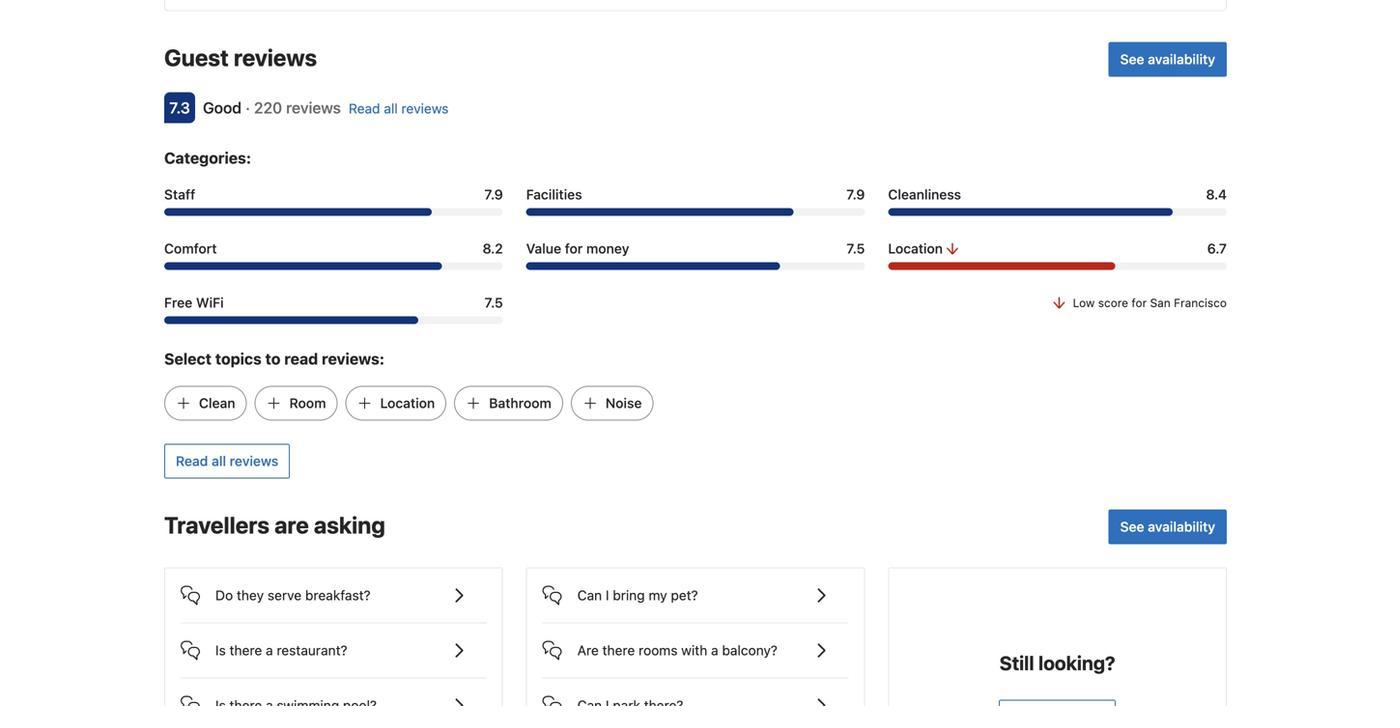 Task type: locate. For each thing, give the bounding box(es) containing it.
1 horizontal spatial a
[[711, 643, 719, 659]]

there for are
[[602, 643, 635, 659]]

2 see from the top
[[1120, 519, 1145, 535]]

0 vertical spatial availability
[[1148, 51, 1216, 67]]

6.7
[[1207, 241, 1227, 257]]

for
[[565, 241, 583, 257], [1132, 296, 1147, 310]]

1 horizontal spatial location
[[888, 241, 943, 257]]

see availability for travellers are asking
[[1120, 519, 1216, 535]]

breakfast?
[[305, 588, 371, 604]]

francisco
[[1174, 296, 1227, 310]]

location down cleanliness
[[888, 241, 943, 257]]

0 vertical spatial see availability
[[1120, 51, 1216, 67]]

1 availability from the top
[[1148, 51, 1216, 67]]

1 vertical spatial read all reviews
[[176, 453, 278, 469]]

1 vertical spatial for
[[1132, 296, 1147, 310]]

1 horizontal spatial for
[[1132, 296, 1147, 310]]

are
[[577, 643, 599, 659]]

value
[[526, 241, 561, 257]]

8.4
[[1206, 187, 1227, 203]]

1 vertical spatial see availability
[[1120, 519, 1216, 535]]

cleanliness 8.4 meter
[[888, 208, 1227, 216]]

scored 7.3 element
[[164, 92, 195, 123]]

7.9 up 8.2 on the top of page
[[485, 187, 503, 203]]

0 vertical spatial read
[[349, 101, 380, 117]]

2 there from the left
[[602, 643, 635, 659]]

location 6.7 meter
[[888, 262, 1227, 270]]

2 see availability button from the top
[[1109, 510, 1227, 545]]

free wifi 7.5 meter
[[164, 317, 503, 324]]

0 horizontal spatial 7.5
[[485, 295, 503, 311]]

room
[[290, 395, 326, 411]]

1 vertical spatial all
[[212, 453, 226, 469]]

see for travellers are asking
[[1120, 519, 1145, 535]]

a right with
[[711, 643, 719, 659]]

low score for san francisco
[[1073, 296, 1227, 310]]

220
[[254, 99, 282, 117]]

0 vertical spatial see availability button
[[1109, 42, 1227, 77]]

1 horizontal spatial there
[[602, 643, 635, 659]]

see
[[1120, 51, 1145, 67], [1120, 519, 1145, 535]]

reviews
[[234, 44, 317, 71], [286, 99, 341, 117], [401, 101, 449, 117], [230, 453, 278, 469]]

1 horizontal spatial read all reviews
[[349, 101, 449, 117]]

read inside button
[[176, 453, 208, 469]]

7.9 left cleanliness
[[847, 187, 865, 203]]

0 vertical spatial see
[[1120, 51, 1145, 67]]

looking?
[[1039, 652, 1116, 675]]

1 see from the top
[[1120, 51, 1145, 67]]

·
[[246, 99, 250, 117]]

pet?
[[671, 588, 698, 604]]

1 vertical spatial availability
[[1148, 519, 1216, 535]]

7.5 for value for money
[[847, 241, 865, 257]]

a
[[266, 643, 273, 659], [711, 643, 719, 659]]

read all reviews
[[349, 101, 449, 117], [176, 453, 278, 469]]

read all reviews button
[[164, 444, 290, 479]]

is
[[215, 643, 226, 659]]

comfort
[[164, 241, 217, 257]]

see availability button
[[1109, 42, 1227, 77], [1109, 510, 1227, 545]]

guest reviews element
[[164, 42, 1101, 73]]

2 availability from the top
[[1148, 519, 1216, 535]]

low
[[1073, 296, 1095, 310]]

rated good element
[[203, 99, 242, 117]]

0 horizontal spatial read
[[176, 453, 208, 469]]

0 horizontal spatial all
[[212, 453, 226, 469]]

0 horizontal spatial a
[[266, 643, 273, 659]]

free wifi
[[164, 295, 224, 311]]

are there rooms with a balcony? button
[[543, 624, 849, 662]]

they
[[237, 588, 264, 604]]

review categories element
[[164, 147, 251, 170]]

all
[[384, 101, 398, 117], [212, 453, 226, 469]]

read right good · 220 reviews
[[349, 101, 380, 117]]

1 there from the left
[[230, 643, 262, 659]]

2 7.9 from the left
[[847, 187, 865, 203]]

location
[[888, 241, 943, 257], [380, 395, 435, 411]]

7.5
[[847, 241, 865, 257], [485, 295, 503, 311]]

0 vertical spatial all
[[384, 101, 398, 117]]

there right are
[[602, 643, 635, 659]]

a left the restaurant?
[[266, 643, 273, 659]]

1 see availability button from the top
[[1109, 42, 1227, 77]]

1 horizontal spatial 7.9
[[847, 187, 865, 203]]

0 horizontal spatial for
[[565, 241, 583, 257]]

for right value at the top left
[[565, 241, 583, 257]]

read down clean
[[176, 453, 208, 469]]

see availability button for travellers are asking
[[1109, 510, 1227, 545]]

1 7.9 from the left
[[485, 187, 503, 203]]

is there a restaurant?
[[215, 643, 347, 659]]

balcony?
[[722, 643, 778, 659]]

still looking?
[[1000, 652, 1116, 675]]

0 vertical spatial read all reviews
[[349, 101, 449, 117]]

serve
[[268, 588, 302, 604]]

availability
[[1148, 51, 1216, 67], [1148, 519, 1216, 535]]

see availability
[[1120, 51, 1216, 67], [1120, 519, 1216, 535]]

0 horizontal spatial 7.9
[[485, 187, 503, 203]]

see availability for guest reviews
[[1120, 51, 1216, 67]]

1 vertical spatial location
[[380, 395, 435, 411]]

1 vertical spatial 7.5
[[485, 295, 503, 311]]

1 see availability from the top
[[1120, 51, 1216, 67]]

for left san
[[1132, 296, 1147, 310]]

there right is
[[230, 643, 262, 659]]

2 a from the left
[[711, 643, 719, 659]]

7.9 for staff
[[485, 187, 503, 203]]

2 see availability from the top
[[1120, 519, 1216, 535]]

0 vertical spatial for
[[565, 241, 583, 257]]

location down reviews:
[[380, 395, 435, 411]]

staff
[[164, 187, 195, 203]]

0 horizontal spatial there
[[230, 643, 262, 659]]

0 vertical spatial location
[[888, 241, 943, 257]]

see for guest reviews
[[1120, 51, 1145, 67]]

0 vertical spatial 7.5
[[847, 241, 865, 257]]

1 vertical spatial read
[[176, 453, 208, 469]]

noise
[[606, 395, 642, 411]]

1 vertical spatial see
[[1120, 519, 1145, 535]]

1 horizontal spatial 7.5
[[847, 241, 865, 257]]

0 horizontal spatial read all reviews
[[176, 453, 278, 469]]

score
[[1098, 296, 1129, 310]]

read
[[349, 101, 380, 117], [176, 453, 208, 469]]

there
[[230, 643, 262, 659], [602, 643, 635, 659]]

7.9
[[485, 187, 503, 203], [847, 187, 865, 203]]

1 vertical spatial see availability button
[[1109, 510, 1227, 545]]



Task type: vqa. For each thing, say whether or not it's contained in the screenshot.
score
yes



Task type: describe. For each thing, give the bounding box(es) containing it.
guest
[[164, 44, 229, 71]]

cleanliness
[[888, 187, 961, 203]]

0 horizontal spatial location
[[380, 395, 435, 411]]

with
[[681, 643, 708, 659]]

topics
[[215, 350, 262, 368]]

my
[[649, 588, 667, 604]]

are
[[274, 512, 309, 539]]

reviews inside guest reviews element
[[234, 44, 317, 71]]

8.2
[[483, 241, 503, 257]]

can
[[577, 588, 602, 604]]

free
[[164, 295, 193, 311]]

money
[[586, 241, 629, 257]]

do
[[215, 588, 233, 604]]

1 horizontal spatial read
[[349, 101, 380, 117]]

availability for guest reviews
[[1148, 51, 1216, 67]]

is there a restaurant? button
[[181, 624, 487, 662]]

clean
[[199, 395, 235, 411]]

facilities
[[526, 187, 582, 203]]

asking
[[314, 512, 385, 539]]

1 a from the left
[[266, 643, 273, 659]]

read
[[284, 350, 318, 368]]

value for money
[[526, 241, 629, 257]]

availability for travellers are asking
[[1148, 519, 1216, 535]]

good
[[203, 99, 242, 117]]

there for is
[[230, 643, 262, 659]]

to
[[265, 350, 281, 368]]

7.3
[[169, 99, 190, 117]]

i
[[606, 588, 609, 604]]

7.5 for free wifi
[[485, 295, 503, 311]]

can i bring my pet? button
[[543, 569, 849, 607]]

value for money 7.5 meter
[[526, 262, 865, 270]]

rooms
[[639, 643, 678, 659]]

do they serve breakfast?
[[215, 588, 371, 604]]

read all reviews inside button
[[176, 453, 278, 469]]

reviews:
[[322, 350, 385, 368]]

select topics to read reviews:
[[164, 350, 385, 368]]

bring
[[613, 588, 645, 604]]

travellers
[[164, 512, 270, 539]]

bathroom
[[489, 395, 552, 411]]

7.9 for facilities
[[847, 187, 865, 203]]

select
[[164, 350, 212, 368]]

good · 220 reviews
[[203, 99, 341, 117]]

guest reviews
[[164, 44, 317, 71]]

san
[[1150, 296, 1171, 310]]

staff 7.9 meter
[[164, 208, 503, 216]]

comfort 8.2 meter
[[164, 262, 503, 270]]

still
[[1000, 652, 1034, 675]]

reviews inside read all reviews button
[[230, 453, 278, 469]]

wifi
[[196, 295, 224, 311]]

can i bring my pet?
[[577, 588, 698, 604]]

do they serve breakfast? button
[[181, 569, 487, 607]]

all inside button
[[212, 453, 226, 469]]

are there rooms with a balcony?
[[577, 643, 778, 659]]

travellers are asking
[[164, 512, 385, 539]]

categories:
[[164, 149, 251, 167]]

restaurant?
[[277, 643, 347, 659]]

1 horizontal spatial all
[[384, 101, 398, 117]]

facilities 7.9 meter
[[526, 208, 865, 216]]

see availability button for guest reviews
[[1109, 42, 1227, 77]]



